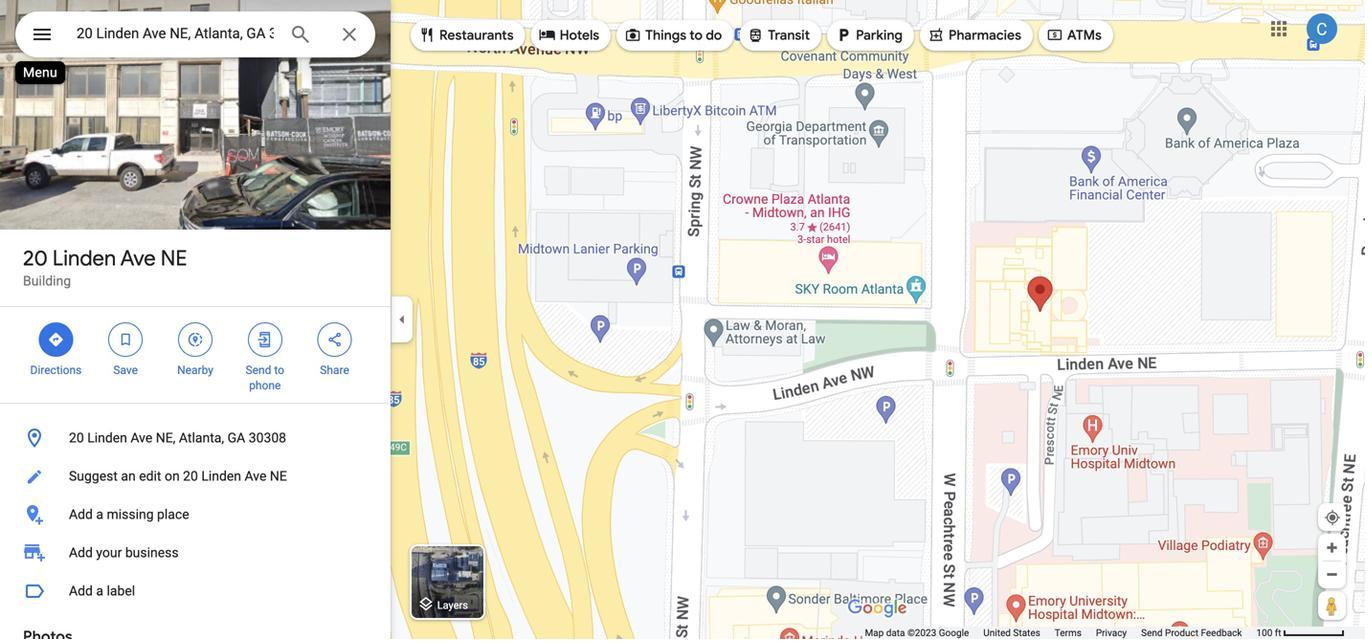 Task type: locate. For each thing, give the bounding box(es) containing it.
ne up  at the bottom left of the page
[[161, 245, 187, 272]]

0 vertical spatial 20
[[23, 245, 48, 272]]

zoom out image
[[1326, 568, 1340, 582]]

send
[[246, 364, 271, 377], [1142, 628, 1163, 639]]

none field inside 20 linden ave ne, atlanta, ga 30308 field
[[77, 22, 274, 45]]

ave inside 20 linden ave ne building
[[120, 245, 156, 272]]

transit
[[768, 27, 810, 44]]


[[326, 329, 343, 351]]

2 vertical spatial 20
[[183, 469, 198, 485]]

1 vertical spatial send
[[1142, 628, 1163, 639]]

0 vertical spatial send
[[246, 364, 271, 377]]

1 horizontal spatial 20
[[69, 431, 84, 446]]

pharmacies
[[949, 27, 1022, 44]]

3 add from the top
[[69, 584, 93, 600]]

add
[[69, 507, 93, 523], [69, 545, 93, 561], [69, 584, 93, 600]]

None field
[[77, 22, 274, 45]]

edit
[[139, 469, 161, 485]]

20 linden ave ne, atlanta, ga 30308 button
[[0, 420, 391, 458]]

100
[[1257, 628, 1273, 639]]

send inside send to phone
[[246, 364, 271, 377]]

©2023
[[908, 628, 937, 639]]

a left missing
[[96, 507, 103, 523]]

ne down 30308
[[270, 469, 287, 485]]

20 up the suggest
[[69, 431, 84, 446]]

0 horizontal spatial ne
[[161, 245, 187, 272]]

a inside add a missing place button
[[96, 507, 103, 523]]

linden down ga
[[201, 469, 241, 485]]

add a label button
[[0, 573, 391, 611]]

linden
[[53, 245, 116, 272], [87, 431, 127, 446], [201, 469, 241, 485]]

business
[[125, 545, 179, 561]]

1 horizontal spatial ne
[[270, 469, 287, 485]]

linden up building at the top left of the page
[[53, 245, 116, 272]]

ne inside 20 linden ave ne building
[[161, 245, 187, 272]]

layers
[[437, 600, 468, 612]]

data
[[887, 628, 906, 639]]

ave up 
[[120, 245, 156, 272]]

send for send to phone
[[246, 364, 271, 377]]

terms button
[[1055, 627, 1082, 640]]

 parking
[[835, 24, 903, 45]]

20 for ne
[[23, 245, 48, 272]]


[[928, 24, 945, 45]]

missing
[[107, 507, 154, 523]]

0 horizontal spatial 20
[[23, 245, 48, 272]]

0 vertical spatial linden
[[53, 245, 116, 272]]

things
[[646, 27, 687, 44]]

add a label
[[69, 584, 135, 600]]

add down the suggest
[[69, 507, 93, 523]]

nearby
[[177, 364, 214, 377]]

2 vertical spatial linden
[[201, 469, 241, 485]]

ave
[[120, 245, 156, 272], [131, 431, 153, 446], [245, 469, 267, 485]]

 atms
[[1047, 24, 1102, 45]]

send left product
[[1142, 628, 1163, 639]]

send to phone
[[246, 364, 284, 393]]

0 vertical spatial ne
[[161, 245, 187, 272]]

privacy button
[[1097, 627, 1127, 640]]

footer
[[865, 627, 1257, 640]]

20 right on
[[183, 469, 198, 485]]

ave for ne
[[120, 245, 156, 272]]

1 vertical spatial 20
[[69, 431, 84, 446]]

to inside send to phone
[[274, 364, 284, 377]]

a left 'label'
[[96, 584, 103, 600]]


[[419, 24, 436, 45]]

 pharmacies
[[928, 24, 1022, 45]]

add for add a label
[[69, 584, 93, 600]]

a for label
[[96, 584, 103, 600]]

1 vertical spatial ave
[[131, 431, 153, 446]]

save
[[113, 364, 138, 377]]

add left your
[[69, 545, 93, 561]]

terms
[[1055, 628, 1082, 639]]

phone
[[249, 379, 281, 393]]

to up phone
[[274, 364, 284, 377]]

add left 'label'
[[69, 584, 93, 600]]

to left do
[[690, 27, 703, 44]]

20 up building at the top left of the page
[[23, 245, 48, 272]]

ave left the ne,
[[131, 431, 153, 446]]


[[256, 329, 274, 351]]

linden inside 20 linden ave ne building
[[53, 245, 116, 272]]

a inside add a label button
[[96, 584, 103, 600]]

1 add from the top
[[69, 507, 93, 523]]

add for add a missing place
[[69, 507, 93, 523]]

0 vertical spatial a
[[96, 507, 103, 523]]

atlanta,
[[179, 431, 224, 446]]

suggest
[[69, 469, 118, 485]]

1 vertical spatial ne
[[270, 469, 287, 485]]

map data ©2023 google
[[865, 628, 970, 639]]

0 horizontal spatial to
[[274, 364, 284, 377]]

1 a from the top
[[96, 507, 103, 523]]

0 vertical spatial add
[[69, 507, 93, 523]]

1 vertical spatial to
[[274, 364, 284, 377]]

send up phone
[[246, 364, 271, 377]]

ave down 30308
[[245, 469, 267, 485]]

suggest an edit on 20 linden ave ne
[[69, 469, 287, 485]]

2 vertical spatial add
[[69, 584, 93, 600]]

2 a from the top
[[96, 584, 103, 600]]

linden up the suggest
[[87, 431, 127, 446]]

1 horizontal spatial to
[[690, 27, 703, 44]]

united states button
[[984, 627, 1041, 640]]

1 vertical spatial a
[[96, 584, 103, 600]]

add a missing place
[[69, 507, 189, 523]]

ne inside button
[[270, 469, 287, 485]]

20 for ne,
[[69, 431, 84, 446]]

1 horizontal spatial send
[[1142, 628, 1163, 639]]

20
[[23, 245, 48, 272], [69, 431, 84, 446], [183, 469, 198, 485]]

google account: cat marinescu  
(ecaterina.marinescu@adept.ai) image
[[1307, 14, 1338, 44]]

0 vertical spatial ave
[[120, 245, 156, 272]]

building
[[23, 273, 71, 289]]

directions
[[30, 364, 82, 377]]

footer containing map data ©2023 google
[[865, 627, 1257, 640]]

0 vertical spatial to
[[690, 27, 703, 44]]

2 add from the top
[[69, 545, 93, 561]]

a
[[96, 507, 103, 523], [96, 584, 103, 600]]

send inside 'send product feedback' button
[[1142, 628, 1163, 639]]

1 vertical spatial add
[[69, 545, 93, 561]]

to
[[690, 27, 703, 44], [274, 364, 284, 377]]

actions for 20 linden ave ne region
[[0, 307, 391, 403]]

ne,
[[156, 431, 176, 446]]

0 horizontal spatial send
[[246, 364, 271, 377]]

to inside  things to do
[[690, 27, 703, 44]]


[[31, 21, 54, 48]]

2 horizontal spatial 20
[[183, 469, 198, 485]]

send product feedback button
[[1142, 627, 1243, 640]]

feedback
[[1201, 628, 1243, 639]]

add a missing place button
[[0, 496, 391, 534]]

ne
[[161, 245, 187, 272], [270, 469, 287, 485]]

1 vertical spatial linden
[[87, 431, 127, 446]]

20 inside 20 linden ave ne building
[[23, 245, 48, 272]]


[[625, 24, 642, 45]]



Task type: describe. For each thing, give the bounding box(es) containing it.
label
[[107, 584, 135, 600]]

google
[[939, 628, 970, 639]]

send for send product feedback
[[1142, 628, 1163, 639]]

your
[[96, 545, 122, 561]]

add for add your business
[[69, 545, 93, 561]]

suggest an edit on 20 linden ave ne button
[[0, 458, 391, 496]]

ave for ne,
[[131, 431, 153, 446]]

 restaurants
[[419, 24, 514, 45]]

united
[[984, 628, 1011, 639]]

30308
[[249, 431, 286, 446]]

footer inside google maps element
[[865, 627, 1257, 640]]

map
[[865, 628, 884, 639]]


[[187, 329, 204, 351]]

product
[[1166, 628, 1199, 639]]


[[747, 24, 765, 45]]

100 ft
[[1257, 628, 1282, 639]]

share
[[320, 364, 349, 377]]

restaurants
[[440, 27, 514, 44]]

on
[[165, 469, 180, 485]]

do
[[706, 27, 722, 44]]

 things to do
[[625, 24, 722, 45]]

ga
[[228, 431, 245, 446]]

linden for ne
[[53, 245, 116, 272]]

 transit
[[747, 24, 810, 45]]

a for missing
[[96, 507, 103, 523]]

send product feedback
[[1142, 628, 1243, 639]]

2 vertical spatial ave
[[245, 469, 267, 485]]

zoom in image
[[1326, 541, 1340, 556]]

20 linden ave ne main content
[[0, 0, 391, 640]]


[[1047, 24, 1064, 45]]

show street view coverage image
[[1319, 592, 1347, 621]]

20 Linden Ave NE, Atlanta, GA 30308 field
[[15, 11, 375, 57]]

place
[[157, 507, 189, 523]]

states
[[1014, 628, 1041, 639]]

hotels
[[560, 27, 600, 44]]

ft
[[1276, 628, 1282, 639]]

add your business
[[69, 545, 179, 561]]


[[835, 24, 852, 45]]

atms
[[1068, 27, 1102, 44]]

united states
[[984, 628, 1041, 639]]

linden for ne,
[[87, 431, 127, 446]]

show your location image
[[1325, 510, 1342, 527]]

add your business link
[[0, 534, 391, 573]]

an
[[121, 469, 136, 485]]

privacy
[[1097, 628, 1127, 639]]


[[117, 329, 134, 351]]

 hotels
[[539, 24, 600, 45]]


[[539, 24, 556, 45]]

 button
[[15, 11, 69, 61]]

collapse side panel image
[[392, 309, 413, 330]]

 search field
[[15, 11, 375, 61]]

google maps element
[[0, 0, 1366, 640]]


[[47, 329, 65, 351]]

20 linden ave ne building
[[23, 245, 187, 289]]

20 linden ave ne, atlanta, ga 30308
[[69, 431, 286, 446]]

parking
[[856, 27, 903, 44]]

100 ft button
[[1257, 628, 1346, 639]]



Task type: vqa. For each thing, say whether or not it's contained in the screenshot.
The 
yes



